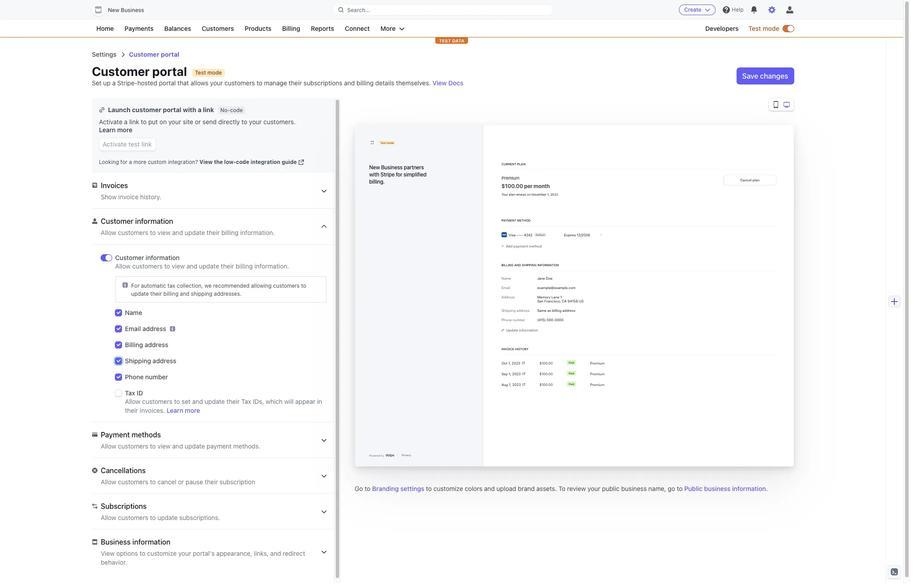 Task type: describe. For each thing, give the bounding box(es) containing it.
0 horizontal spatial with
[[183, 106, 196, 114]]

save changes button
[[737, 68, 794, 84]]

show
[[101, 193, 117, 201]]

to inside 'business information view options to customize your portal's appearance, links, and redirect behavior.'
[[140, 550, 145, 558]]

shipping inside the for automatic tax collection, we recommended allowing customers to update their billing and shipping addresses.
[[191, 291, 213, 297]]

renews
[[516, 193, 526, 196]]

name jane doe
[[502, 277, 553, 281]]

add
[[506, 244, 513, 248]]

francisco,
[[544, 299, 561, 303]]

customers inside test mode set up a stripe-hosted portal that allows your customers to manage their subscriptions and billing details themselves. view docs
[[225, 79, 255, 87]]

1 horizontal spatial learn
[[167, 407, 183, 415]]

view inside 'business information view options to customize your portal's appearance, links, and redirect behavior.'
[[101, 550, 115, 558]]

0 vertical spatial view
[[158, 229, 171, 237]]

1, inside premium $100.00 per month your plan renews on november 1, 2023 .
[[547, 193, 550, 196]]

plan inside premium $100.00 per month your plan renews on november 1, 2023 .
[[509, 193, 515, 196]]

automatic
[[141, 283, 166, 289]]

launch
[[108, 106, 131, 114]]

example@example.com
[[537, 286, 576, 290]]

customers up the automatic
[[132, 263, 163, 270]]

address for email address
[[143, 325, 166, 333]]

allows
[[191, 79, 209, 87]]

appearance,
[[216, 550, 252, 558]]

1, for oct 1, 2023
[[508, 361, 511, 365]]

portal's
[[193, 550, 215, 558]]

as
[[547, 309, 551, 313]]

2 vertical spatial customer
[[115, 254, 144, 262]]

colors
[[465, 485, 483, 493]]

pause
[[186, 479, 203, 486]]

email for email example@example.com
[[502, 286, 510, 290]]

current plan
[[502, 162, 525, 166]]

and inside 'business information view options to customize your portal's appearance, links, and redirect behavior.'
[[270, 550, 281, 558]]

0 vertical spatial code
[[230, 107, 243, 113]]

your inside test mode set up a stripe-hosted portal that allows your customers to manage their subscriptions and billing details themselves. view docs
[[210, 79, 223, 87]]

customers inside subscriptions allow customers to update subscriptions.
[[118, 514, 148, 522]]

appear
[[295, 398, 316, 406]]

branding settings link
[[372, 485, 425, 494]]

activate for activate a link to put on your site or send directly to your customers. learn more
[[99, 118, 122, 126]]

hosted
[[137, 79, 157, 87]]

a up activate a link to put on your site or send directly to your customers. learn more
[[198, 106, 202, 114]]

docs
[[449, 79, 464, 87]]

new business button
[[92, 4, 153, 16]]

links,
[[254, 550, 269, 558]]

2 horizontal spatial more
[[185, 407, 200, 415]]

view inside payment methods allow customers to view and update payment methods.
[[158, 443, 171, 450]]

subscriptions
[[101, 503, 147, 511]]

customers inside payment methods allow customers to view and update payment methods.
[[118, 443, 148, 450]]

3 $100.00 paid premium from the top
[[540, 383, 605, 387]]

update inside the for automatic tax collection, we recommended allowing customers to update their billing and shipping addresses.
[[131, 291, 149, 297]]

address down 94158 at the bottom of page
[[563, 309, 576, 313]]

go to branding settings to customize colors and upload brand assets. to review your public business name, go to public business information .
[[355, 485, 768, 493]]

1 horizontal spatial mode
[[387, 141, 394, 144]]

0 vertical spatial method
[[517, 219, 531, 223]]

for
[[131, 283, 140, 289]]

2023 for sep 1, 2023
[[512, 372, 521, 376]]

0 horizontal spatial tax
[[125, 390, 135, 397]]

tax id
[[125, 390, 143, 397]]

customers inside allow customers to set and update their tax ids, which will appear in their invoices.
[[142, 398, 173, 406]]

manage
[[264, 79, 287, 87]]

oct 1, 2023
[[502, 361, 520, 365]]

activate test link button
[[99, 138, 155, 151]]

customers inside cancellations allow customers to cancel or pause their subscription
[[118, 479, 148, 486]]

to inside test mode set up a stripe-hosted portal that allows your customers to manage their subscriptions and billing details themselves. view docs
[[257, 79, 263, 87]]

new business inside new business button
[[108, 7, 144, 13]]

1 vertical spatial code
[[236, 159, 249, 165]]

addresses.
[[214, 291, 242, 297]]

invoice
[[502, 348, 514, 351]]

0 vertical spatial customer
[[129, 51, 159, 58]]

new inside button
[[108, 7, 119, 13]]

update inside allow customers to set and update their tax ids, which will appear in their invoices.
[[205, 398, 225, 406]]

products link
[[240, 23, 276, 34]]

2 vertical spatial portal
[[163, 106, 181, 114]]

to inside the for automatic tax collection, we recommended allowing customers to update their billing and shipping addresses.
[[301, 283, 306, 289]]

set
[[92, 79, 102, 87]]

2023 inside premium $100.00 per month your plan renews on november 1, 2023 .
[[550, 193, 558, 196]]

name,
[[649, 485, 667, 493]]

expires 12/2026
[[564, 233, 590, 237]]

0 vertical spatial information.
[[240, 229, 275, 237]]

will
[[284, 398, 294, 406]]

custom
[[148, 159, 167, 165]]

we
[[205, 283, 212, 289]]

$100.00 right aug 1, 2023 link
[[540, 383, 553, 387]]

visa
[[509, 233, 516, 237]]

customer
[[132, 106, 161, 114]]

lane
[[552, 295, 559, 299]]

payments link
[[120, 23, 158, 34]]

powered by link
[[367, 453, 394, 458]]

information inside button
[[519, 328, 538, 332]]

learn more
[[167, 407, 200, 415]]

1 horizontal spatial more
[[133, 159, 146, 165]]

0 vertical spatial shipping
[[522, 263, 537, 267]]

collection,
[[177, 283, 203, 289]]

billing for billing
[[282, 25, 300, 32]]

to
[[559, 485, 566, 493]]

settings
[[92, 51, 117, 58]]

payment for method
[[502, 219, 516, 223]]

branding
[[372, 485, 399, 493]]

000-
[[547, 318, 555, 322]]

your inside 'business information view options to customize your portal's appearance, links, and redirect behavior.'
[[178, 550, 191, 558]]

products
[[245, 25, 272, 32]]

2023 for aug 1, 2023
[[512, 383, 521, 387]]

mode inside test mode set up a stripe-hosted portal that allows your customers to manage their subscriptions and billing details themselves. view docs
[[208, 69, 222, 76]]

stripe
[[381, 171, 395, 178]]

recommended
[[213, 283, 250, 289]]

notifications image
[[751, 6, 758, 13]]

address for shipping address same as billing address
[[517, 309, 530, 313]]

shipping address same as billing address
[[502, 309, 576, 313]]

stripe image
[[386, 454, 394, 458]]

your left customers.
[[249, 118, 262, 126]]

customize for information
[[147, 550, 177, 558]]

0 vertical spatial test
[[749, 25, 762, 32]]

redirect
[[283, 550, 305, 558]]

update information
[[506, 328, 538, 332]]

to inside subscriptions allow customers to update subscriptions.
[[150, 514, 156, 522]]

activate test link
[[103, 140, 152, 148]]

update
[[506, 328, 518, 332]]

allowing
[[251, 283, 272, 289]]

1 horizontal spatial new
[[369, 164, 380, 170]]

go
[[355, 485, 363, 493]]

balances link
[[160, 23, 196, 34]]

their inside test mode set up a stripe-hosted portal that allows your customers to manage their subscriptions and billing details themselves. view docs
[[289, 79, 302, 87]]

business inside 'business information view options to customize your portal's appearance, links, and redirect behavior.'
[[101, 539, 131, 547]]

1 vertical spatial test mode
[[380, 141, 394, 144]]

premium $100.00 per month your plan renews on november 1, 2023 .
[[502, 175, 559, 196]]

partners with stripe for simplified billing.
[[369, 164, 427, 185]]

guide
[[282, 159, 297, 165]]

connect link
[[341, 23, 375, 34]]

1 vertical spatial new business
[[369, 164, 403, 170]]

looking for a more custom integration?
[[99, 159, 198, 165]]

methods.
[[233, 443, 261, 450]]

allow inside allow customers to set and update their tax ids, which will appear in their invoices.
[[125, 398, 140, 406]]

cancel plan link
[[724, 175, 776, 185]]

billing inside test mode set up a stripe-hosted portal that allows your customers to manage their subscriptions and billing details themselves. view docs
[[357, 79, 374, 87]]

plan for current plan
[[517, 162, 525, 166]]

november
[[532, 193, 547, 196]]

search…
[[347, 6, 370, 13]]

business inside button
[[121, 7, 144, 13]]

with inside partners with stripe for simplified billing.
[[369, 171, 379, 178]]

payment inside payment methods allow customers to view and update payment methods.
[[207, 443, 232, 450]]

or inside activate a link to put on your site or send directly to your customers. learn more
[[195, 118, 201, 126]]

number for phone number
[[145, 373, 168, 381]]

integration?
[[168, 159, 198, 165]]

allow inside subscriptions allow customers to update subscriptions.
[[101, 514, 116, 522]]

help button
[[720, 3, 748, 17]]

0 vertical spatial payment
[[514, 244, 528, 248]]

review
[[567, 485, 586, 493]]

0 vertical spatial test mode
[[749, 25, 780, 32]]

0 vertical spatial portal
[[161, 51, 179, 58]]

visa •••• 4242 default
[[509, 233, 545, 237]]

or inside cancellations allow customers to cancel or pause their subscription
[[178, 479, 184, 486]]

sep
[[502, 372, 508, 376]]

phone for phone number (415) 000-0000
[[502, 318, 512, 322]]

customers.
[[264, 118, 296, 126]]

tax
[[168, 283, 175, 289]]

a down activate test link button
[[129, 159, 132, 165]]

cancel
[[158, 479, 176, 486]]

address for billing address
[[145, 341, 168, 349]]

phone number
[[125, 373, 168, 381]]

developers link
[[701, 23, 744, 34]]

and inside payment methods allow customers to view and update payment methods.
[[172, 443, 183, 450]]

subscriptions.
[[179, 514, 220, 522]]

test
[[128, 140, 140, 148]]

1 vertical spatial method
[[529, 244, 542, 248]]

1 vertical spatial .
[[766, 485, 768, 493]]

1 horizontal spatial test
[[380, 141, 386, 144]]



Task type: vqa. For each thing, say whether or not it's contained in the screenshot.
second $100.00 PAID PREMIUM
yes



Task type: locate. For each thing, give the bounding box(es) containing it.
on right put
[[160, 118, 167, 126]]

1 horizontal spatial test mode
[[749, 25, 780, 32]]

view up behavior.
[[101, 550, 115, 558]]

0 horizontal spatial mode
[[208, 69, 222, 76]]

1, right november
[[547, 193, 550, 196]]

for right looking
[[120, 159, 128, 165]]

number down shipping address
[[145, 373, 168, 381]]

1 horizontal spatial business
[[705, 485, 731, 493]]

0 horizontal spatial more
[[117, 126, 132, 134]]

billing.
[[369, 178, 385, 185]]

your left site at the left top
[[169, 118, 181, 126]]

paid
[[569, 361, 574, 365], [569, 372, 574, 375], [569, 383, 574, 386]]

put
[[148, 118, 158, 126]]

month
[[534, 183, 550, 189]]

1 vertical spatial information.
[[255, 263, 289, 270]]

billing inside the for automatic tax collection, we recommended allowing customers to update their billing and shipping addresses.
[[163, 291, 179, 297]]

new business up stripe
[[369, 164, 403, 170]]

plan inside cancel plan link
[[753, 178, 760, 182]]

jane
[[537, 277, 545, 281]]

portal left the that
[[159, 79, 176, 87]]

1 horizontal spatial customize
[[434, 485, 463, 493]]

on inside activate a link to put on your site or send directly to your customers. learn more
[[160, 118, 167, 126]]

customers inside the for automatic tax collection, we recommended allowing customers to update their billing and shipping addresses.
[[273, 283, 300, 289]]

link up send
[[203, 106, 214, 114]]

invoice history
[[502, 348, 529, 351]]

phone up 'update'
[[502, 318, 512, 322]]

customize for to
[[434, 485, 463, 493]]

tax inside allow customers to set and update their tax ids, which will appear in their invoices.
[[241, 398, 251, 406]]

and inside the for automatic tax collection, we recommended allowing customers to update their billing and shipping addresses.
[[180, 291, 189, 297]]

view
[[158, 229, 171, 237], [172, 263, 185, 270], [158, 443, 171, 450]]

learn down the set
[[167, 407, 183, 415]]

$100.00 right oct 1, 2023 link
[[540, 361, 553, 365]]

business up "options"
[[101, 539, 131, 547]]

public
[[685, 485, 703, 493]]

with
[[183, 106, 196, 114], [369, 171, 379, 178]]

business
[[121, 7, 144, 13], [381, 164, 403, 170], [101, 539, 131, 547]]

1 horizontal spatial or
[[195, 118, 201, 126]]

1 vertical spatial payment
[[207, 443, 232, 450]]

their inside cancellations allow customers to cancel or pause their subscription
[[205, 479, 218, 486]]

2 horizontal spatial link
[[203, 106, 214, 114]]

test mode down notifications icon
[[749, 25, 780, 32]]

allow inside payment methods allow customers to view and update payment methods.
[[101, 443, 116, 450]]

new up billing. on the top left of page
[[369, 164, 380, 170]]

1, for sep 1, 2023
[[509, 372, 511, 376]]

customize inside 'business information view options to customize your portal's appearance, links, and redirect behavior.'
[[147, 550, 177, 558]]

Search… search field
[[333, 4, 553, 15]]

2 vertical spatial $100.00 paid premium
[[540, 383, 605, 387]]

1 vertical spatial tax
[[241, 398, 251, 406]]

1 vertical spatial on
[[527, 193, 531, 196]]

name for name jane doe
[[502, 277, 511, 281]]

customers
[[202, 25, 234, 32]]

to inside payment methods allow customers to view and update payment methods.
[[150, 443, 156, 450]]

0 vertical spatial learn more link
[[99, 126, 132, 135]]

update inside payment methods allow customers to view and update payment methods.
[[185, 443, 205, 450]]

changes
[[761, 72, 789, 80]]

2023 down sep 1, 2023 link
[[512, 383, 521, 387]]

address up shipping address
[[145, 341, 168, 349]]

. inside premium $100.00 per month your plan renews on november 1, 2023 .
[[558, 193, 559, 196]]

shipping for shipping address
[[125, 357, 151, 365]]

link right test
[[142, 140, 152, 148]]

a inside test mode set up a stripe-hosted portal that allows your customers to manage their subscriptions and billing details themselves. view docs
[[112, 79, 116, 87]]

business
[[622, 485, 647, 493], [705, 485, 731, 493]]

1 vertical spatial link
[[129, 118, 139, 126]]

1 horizontal spatial email
[[502, 286, 510, 290]]

customer portal
[[129, 51, 179, 58]]

(415)
[[537, 318, 546, 322]]

learn more link down the set
[[167, 407, 200, 416]]

1 vertical spatial view
[[200, 159, 213, 165]]

test inside test mode set up a stripe-hosted portal that allows your customers to manage their subscriptions and billing details themselves. view docs
[[195, 69, 206, 76]]

billing link
[[278, 23, 305, 34]]

2 vertical spatial link
[[142, 140, 152, 148]]

address for shipping address
[[153, 357, 176, 365]]

1 paid from the top
[[569, 361, 574, 365]]

customize left colors at bottom right
[[434, 485, 463, 493]]

1 horizontal spatial .
[[766, 485, 768, 493]]

doe
[[546, 277, 553, 281]]

2 vertical spatial view
[[158, 443, 171, 450]]

0 horizontal spatial billing
[[125, 341, 143, 349]]

low-
[[224, 159, 236, 165]]

email up address
[[502, 286, 510, 290]]

0 vertical spatial business
[[121, 7, 144, 13]]

payment
[[502, 219, 516, 223], [101, 431, 130, 439]]

looking
[[99, 159, 119, 165]]

2 horizontal spatial mode
[[763, 25, 780, 32]]

payment down ••••
[[514, 244, 528, 248]]

home
[[96, 25, 114, 32]]

1 vertical spatial portal
[[159, 79, 176, 87]]

payment up visa
[[502, 219, 516, 223]]

partners
[[404, 164, 424, 170]]

save changes
[[743, 72, 789, 80]]

their
[[289, 79, 302, 87], [207, 229, 220, 237], [221, 263, 234, 270], [150, 291, 162, 297], [227, 398, 240, 406], [125, 407, 138, 415], [205, 479, 218, 486]]

number up "update information" button
[[513, 318, 525, 322]]

email for email address
[[125, 325, 141, 333]]

name
[[502, 277, 511, 281], [125, 309, 142, 317]]

business up payments
[[121, 7, 144, 13]]

billing address
[[125, 341, 168, 349]]

0 horizontal spatial new business
[[108, 7, 144, 13]]

0 horizontal spatial learn
[[99, 126, 116, 134]]

connect
[[345, 25, 370, 32]]

$100.00 up your
[[502, 183, 523, 189]]

0 horizontal spatial payment
[[207, 443, 232, 450]]

no-
[[220, 107, 230, 113]]

customize right "options"
[[147, 550, 177, 558]]

$100.00 inside premium $100.00 per month your plan renews on november 1, 2023 .
[[502, 183, 523, 189]]

2023 for oct 1, 2023
[[512, 361, 520, 365]]

billing for billing and shipping information
[[502, 263, 514, 267]]

billing down add
[[502, 263, 514, 267]]

view left docs
[[433, 79, 447, 87]]

code
[[230, 107, 243, 113], [236, 159, 249, 165]]

0 horizontal spatial test
[[195, 69, 206, 76]]

view down "history."
[[158, 229, 171, 237]]

site
[[183, 118, 193, 126]]

1 vertical spatial view
[[172, 263, 185, 270]]

name up address
[[502, 277, 511, 281]]

ids,
[[253, 398, 264, 406]]

method up visa •••• 4242 default
[[517, 219, 531, 223]]

aug 1, 2023
[[502, 383, 521, 387]]

2 horizontal spatial view
[[433, 79, 447, 87]]

save
[[743, 72, 759, 80]]

for inside partners with stripe for simplified billing.
[[396, 171, 402, 178]]

shipping up phone number
[[125, 357, 151, 365]]

billing down email address
[[125, 341, 143, 349]]

shipping
[[522, 263, 537, 267], [191, 291, 213, 297]]

0 horizontal spatial link
[[129, 118, 139, 126]]

0 horizontal spatial customize
[[147, 550, 177, 558]]

3 paid from the top
[[569, 383, 574, 386]]

0 horizontal spatial name
[[125, 309, 142, 317]]

1 horizontal spatial name
[[502, 277, 511, 281]]

that
[[178, 79, 189, 87]]

your left public
[[588, 485, 601, 493]]

customer down show
[[101, 217, 133, 225]]

1, right aug
[[509, 383, 511, 387]]

name up email address
[[125, 309, 142, 317]]

0 vertical spatial learn
[[99, 126, 116, 134]]

2 paid from the top
[[569, 372, 574, 375]]

1 vertical spatial learn more link
[[167, 407, 200, 416]]

payment left 'methods'
[[101, 431, 130, 439]]

1 business from the left
[[622, 485, 647, 493]]

plan for cancel plan
[[753, 178, 760, 182]]

1 vertical spatial payment
[[101, 431, 130, 439]]

tax left ids,
[[241, 398, 251, 406]]

0 vertical spatial new business
[[108, 7, 144, 13]]

customer up for
[[115, 254, 144, 262]]

1 vertical spatial number
[[145, 373, 168, 381]]

address up phone number (415) 000-0000 at the right
[[517, 309, 530, 313]]

email example@example.com
[[502, 286, 576, 290]]

the
[[214, 159, 223, 165]]

with up billing. on the top left of page
[[369, 171, 379, 178]]

0 horizontal spatial business
[[622, 485, 647, 493]]

payment for methods
[[101, 431, 130, 439]]

activate down launch
[[99, 118, 122, 126]]

update information button
[[502, 328, 538, 333]]

activate for activate test link
[[103, 140, 127, 148]]

0 vertical spatial link
[[203, 106, 214, 114]]

activate inside activate a link to put on your site or send directly to your customers. learn more
[[99, 118, 122, 126]]

2 vertical spatial plan
[[509, 193, 515, 196]]

allow inside cancellations allow customers to cancel or pause their subscription
[[101, 479, 116, 486]]

test
[[439, 38, 451, 43]]

address up billing address
[[143, 325, 166, 333]]

up
[[103, 79, 111, 87]]

shipping down we
[[191, 291, 213, 297]]

$100.00 right sep 1, 2023 link
[[540, 372, 553, 376]]

0 horizontal spatial for
[[120, 159, 128, 165]]

0 horizontal spatial test mode
[[380, 141, 394, 144]]

0 vertical spatial customer information allow customers to view and update their billing information.
[[101, 217, 275, 237]]

plan right cancel
[[753, 178, 760, 182]]

2 vertical spatial more
[[185, 407, 200, 415]]

customers down cancellations
[[118, 479, 148, 486]]

1, right sep
[[509, 372, 511, 376]]

and inside test mode set up a stripe-hosted portal that allows your customers to manage their subscriptions and billing details themselves. view docs
[[344, 79, 355, 87]]

email up billing address
[[125, 325, 141, 333]]

2 vertical spatial billing
[[125, 341, 143, 349]]

1 horizontal spatial for
[[396, 171, 402, 178]]

0 vertical spatial name
[[502, 277, 511, 281]]

2 vertical spatial mode
[[387, 141, 394, 144]]

view down 'methods'
[[158, 443, 171, 450]]

to
[[257, 79, 263, 87], [141, 118, 147, 126], [242, 118, 247, 126], [150, 229, 156, 237], [164, 263, 170, 270], [301, 283, 306, 289], [174, 398, 180, 406], [150, 443, 156, 450], [150, 479, 156, 486], [365, 485, 371, 493], [426, 485, 432, 493], [677, 485, 683, 493], [150, 514, 156, 522], [140, 550, 145, 558]]

help
[[732, 6, 744, 13]]

link inside button
[[142, 140, 152, 148]]

to inside cancellations allow customers to cancel or pause their subscription
[[150, 479, 156, 486]]

a inside activate a link to put on your site or send directly to your customers. learn more
[[124, 118, 128, 126]]

1 horizontal spatial shipping
[[502, 309, 516, 313]]

more left custom
[[133, 159, 146, 165]]

phone up tax id
[[125, 373, 144, 381]]

0 vertical spatial tax
[[125, 390, 135, 397]]

0 vertical spatial phone
[[502, 318, 512, 322]]

link down customer at the left top of the page
[[129, 118, 139, 126]]

1 vertical spatial business
[[381, 164, 403, 170]]

0 vertical spatial mode
[[763, 25, 780, 32]]

reports
[[311, 25, 334, 32]]

2 vertical spatial view
[[101, 550, 115, 558]]

privacy
[[402, 454, 411, 457]]

2 horizontal spatial billing
[[502, 263, 514, 267]]

shipping for shipping address same as billing address
[[502, 309, 516, 313]]

information inside 'business information view options to customize your portal's appearance, links, and redirect behavior.'
[[132, 539, 171, 547]]

1 vertical spatial mode
[[208, 69, 222, 76]]

business up stripe
[[381, 164, 403, 170]]

history.
[[140, 193, 161, 201]]

phone for phone number
[[125, 373, 144, 381]]

Search… text field
[[333, 4, 553, 15]]

0 horizontal spatial on
[[160, 118, 167, 126]]

0 horizontal spatial shipping
[[125, 357, 151, 365]]

a down launch
[[124, 118, 128, 126]]

invoices.
[[140, 407, 165, 415]]

premium inside premium $100.00 per month your plan renews on november 1, 2023 .
[[502, 175, 520, 180]]

portal right customer at the left top of the page
[[163, 106, 181, 114]]

subscriptions allow customers to update subscriptions.
[[101, 503, 220, 522]]

update inside subscriptions allow customers to update subscriptions.
[[158, 514, 178, 522]]

activate up looking
[[103, 140, 127, 148]]

2023 up aug 1, 2023 link
[[512, 372, 521, 376]]

a
[[112, 79, 116, 87], [198, 106, 202, 114], [124, 118, 128, 126], [129, 159, 132, 165]]

1 vertical spatial $100.00 paid premium
[[540, 372, 605, 376]]

2 $100.00 paid premium from the top
[[540, 372, 605, 376]]

0 horizontal spatial learn more link
[[99, 126, 132, 135]]

subscriptions
[[304, 79, 343, 87]]

learn more link up activate test link
[[99, 126, 132, 135]]

1 $100.00 paid premium from the top
[[540, 361, 605, 365]]

or right site at the left top
[[195, 118, 201, 126]]

0 vertical spatial plan
[[517, 162, 525, 166]]

address down billing address
[[153, 357, 176, 365]]

2 horizontal spatial plan
[[753, 178, 760, 182]]

customer down the payments link
[[129, 51, 159, 58]]

your
[[210, 79, 223, 87], [169, 118, 181, 126], [249, 118, 262, 126], [588, 485, 601, 493], [178, 550, 191, 558]]

link for test
[[142, 140, 152, 148]]

tax left id
[[125, 390, 135, 397]]

with up site at the left top
[[183, 106, 196, 114]]

to inside allow customers to set and update their tax ids, which will appear in their invoices.
[[174, 398, 180, 406]]

or left pause on the left bottom
[[178, 479, 184, 486]]

2 vertical spatial business
[[101, 539, 131, 547]]

new business up payments
[[108, 7, 144, 13]]

0 vertical spatial shipping
[[502, 309, 516, 313]]

learn more link for activate a link to put on your site or send directly to your customers.
[[99, 126, 132, 135]]

and inside allow customers to set and update their tax ids, which will appear in their invoices.
[[192, 398, 203, 406]]

1 horizontal spatial plan
[[517, 162, 525, 166]]

view up tax in the top left of the page
[[172, 263, 185, 270]]

stripe-
[[117, 79, 137, 87]]

2023 right november
[[550, 193, 558, 196]]

and
[[344, 79, 355, 87], [172, 229, 183, 237], [187, 263, 197, 270], [514, 263, 521, 267], [180, 291, 189, 297], [192, 398, 203, 406], [172, 443, 183, 450], [484, 485, 495, 493], [270, 550, 281, 558]]

test mode set up a stripe-hosted portal that allows your customers to manage their subscriptions and billing details themselves. view docs
[[92, 69, 464, 87]]

0 vertical spatial more
[[117, 126, 132, 134]]

test up stripe
[[380, 141, 386, 144]]

customers down invoice
[[118, 229, 148, 237]]

invoices
[[101, 182, 128, 190]]

1 vertical spatial or
[[178, 479, 184, 486]]

go
[[668, 485, 676, 493]]

1 horizontal spatial payment
[[502, 219, 516, 223]]

0 horizontal spatial shipping
[[191, 291, 213, 297]]

settings
[[401, 485, 425, 493]]

1 horizontal spatial shipping
[[522, 263, 537, 267]]

link
[[203, 106, 214, 114], [129, 118, 139, 126], [142, 140, 152, 148]]

integration
[[251, 159, 280, 165]]

1, for aug 1, 2023
[[509, 383, 511, 387]]

code up directly
[[230, 107, 243, 113]]

1 vertical spatial more
[[133, 159, 146, 165]]

plan right your
[[509, 193, 515, 196]]

test up allows
[[195, 69, 206, 76]]

learn
[[99, 126, 116, 134], [167, 407, 183, 415]]

customers down 'methods'
[[118, 443, 148, 450]]

their inside the for automatic tax collection, we recommended allowing customers to update their billing and shipping addresses.
[[150, 291, 162, 297]]

2023 up sep 1, 2023 link
[[512, 361, 520, 365]]

a right 'up'
[[112, 79, 116, 87]]

powered
[[369, 454, 380, 458]]

activate inside button
[[103, 140, 127, 148]]

1 horizontal spatial payment
[[514, 244, 528, 248]]

shipping up name jane doe
[[522, 263, 537, 267]]

code left integration
[[236, 159, 249, 165]]

methods
[[132, 431, 161, 439]]

0 vertical spatial number
[[513, 318, 525, 322]]

view
[[433, 79, 447, 87], [200, 159, 213, 165], [101, 550, 115, 558]]

1 horizontal spatial tax
[[241, 398, 251, 406]]

more
[[381, 25, 396, 32]]

for automatic tax collection, we recommended allowing customers to update their billing and shipping addresses.
[[131, 283, 306, 297]]

method
[[517, 219, 531, 223], [529, 244, 542, 248]]

billing left reports
[[282, 25, 300, 32]]

1 vertical spatial plan
[[753, 178, 760, 182]]

phone number (415) 000-0000
[[502, 318, 564, 322]]

on inside premium $100.00 per month your plan renews on november 1, 2023 .
[[527, 193, 531, 196]]

0 horizontal spatial email
[[125, 325, 141, 333]]

learn more link for allow customers to set and update their tax ids, which will appear in their invoices.
[[167, 407, 200, 416]]

method down default
[[529, 244, 542, 248]]

payment inside payment methods allow customers to view and update payment methods.
[[101, 431, 130, 439]]

shipping down address
[[502, 309, 516, 313]]

upload
[[497, 485, 517, 493]]

name for name
[[125, 309, 142, 317]]

view docs link
[[433, 79, 464, 88]]

0 vertical spatial payment
[[502, 219, 516, 223]]

link inside activate a link to put on your site or send directly to your customers. learn more
[[129, 118, 139, 126]]

more up activate test link
[[117, 126, 132, 134]]

your left portal's
[[178, 550, 191, 558]]

send
[[203, 118, 217, 126]]

1 horizontal spatial number
[[513, 318, 525, 322]]

customers up invoices.
[[142, 398, 173, 406]]

new up home
[[108, 7, 119, 13]]

1 vertical spatial customer information allow customers to view and update their billing information.
[[115, 254, 289, 270]]

customers link
[[197, 23, 239, 34]]

email address
[[125, 325, 166, 333]]

test mode up stripe
[[380, 141, 394, 144]]

1 vertical spatial email
[[125, 325, 141, 333]]

portal inside test mode set up a stripe-hosted portal that allows your customers to manage their subscriptions and billing details themselves. view docs
[[159, 79, 176, 87]]

portal
[[161, 51, 179, 58], [159, 79, 176, 87], [163, 106, 181, 114]]

plan right current
[[517, 162, 525, 166]]

billing and shipping information
[[502, 263, 559, 267]]

1 horizontal spatial with
[[369, 171, 379, 178]]

customers up no-code
[[225, 79, 255, 87]]

data
[[452, 38, 465, 43]]

per
[[524, 183, 533, 189]]

more inside activate a link to put on your site or send directly to your customers. learn more
[[117, 126, 132, 134]]

2 vertical spatial paid
[[569, 383, 574, 386]]

by
[[381, 454, 384, 458]]

customers right allowing at the left top
[[273, 283, 300, 289]]

view left the on the top left of page
[[200, 159, 213, 165]]

billing
[[357, 79, 374, 87], [222, 229, 239, 237], [236, 263, 253, 270], [163, 291, 179, 297], [552, 309, 562, 313]]

learn inside activate a link to put on your site or send directly to your customers. learn more
[[99, 126, 116, 134]]

billing for billing address
[[125, 341, 143, 349]]

for right stripe
[[396, 171, 402, 178]]

your right allows
[[210, 79, 223, 87]]

number
[[513, 318, 525, 322], [145, 373, 168, 381]]

1 vertical spatial paid
[[569, 372, 574, 375]]

number for phone number (415) 000-0000
[[513, 318, 525, 322]]

1 horizontal spatial link
[[142, 140, 152, 148]]

customer
[[129, 51, 159, 58], [101, 217, 133, 225], [115, 254, 144, 262]]

link for a
[[129, 118, 139, 126]]

learn down launch
[[99, 126, 116, 134]]

test mode
[[749, 25, 780, 32], [380, 141, 394, 144]]

2 vertical spatial test
[[380, 141, 386, 144]]

customers down subscriptions
[[118, 514, 148, 522]]

2 business from the left
[[705, 485, 731, 493]]

view inside test mode set up a stripe-hosted portal that allows your customers to manage their subscriptions and billing details themselves. view docs
[[433, 79, 447, 87]]

0 horizontal spatial new
[[108, 7, 119, 13]]

1 vertical spatial customer
[[101, 217, 133, 225]]

1 horizontal spatial view
[[200, 159, 213, 165]]

shipping address
[[125, 357, 176, 365]]

plan
[[517, 162, 525, 166], [753, 178, 760, 182], [509, 193, 515, 196]]



